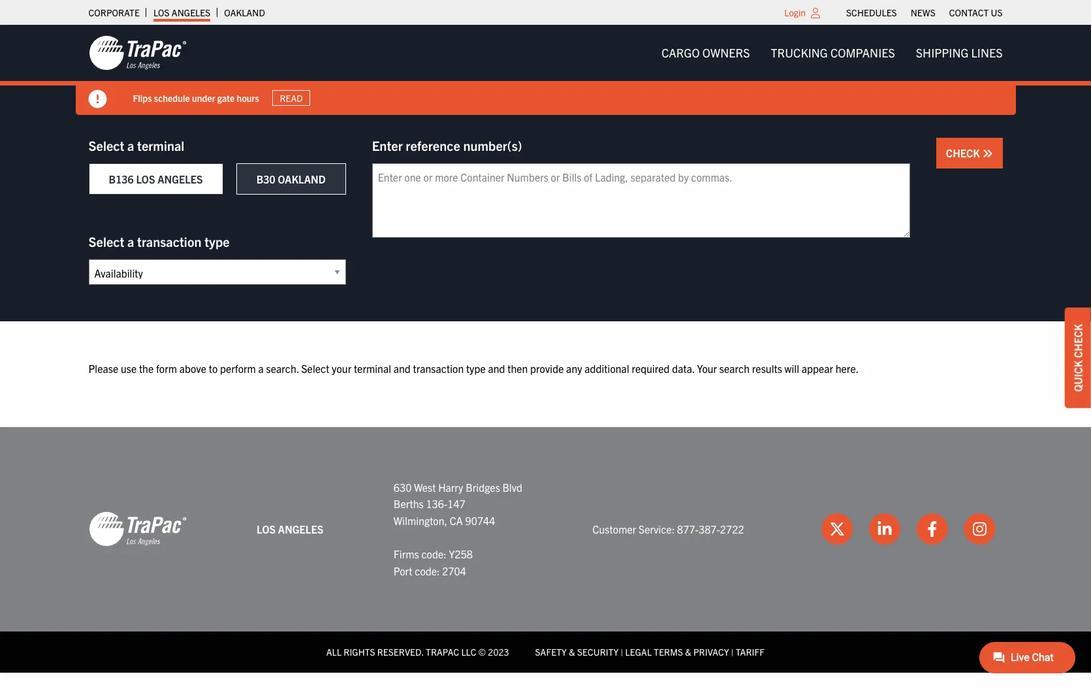 Task type: describe. For each thing, give the bounding box(es) containing it.
2 vertical spatial los
[[257, 522, 276, 536]]

footer containing 630 west harry bridges blvd
[[0, 427, 1092, 673]]

blvd
[[503, 481, 523, 494]]

check inside button
[[947, 146, 983, 159]]

all
[[327, 646, 342, 658]]

any
[[567, 362, 583, 375]]

reference
[[406, 137, 461, 154]]

quick check link
[[1066, 308, 1092, 408]]

0 horizontal spatial oakland
[[224, 7, 265, 18]]

a for transaction
[[127, 233, 134, 250]]

2 and from the left
[[488, 362, 505, 375]]

port
[[394, 564, 413, 577]]

147
[[448, 497, 466, 510]]

please
[[89, 362, 118, 375]]

1 horizontal spatial transaction
[[413, 362, 464, 375]]

quick
[[1072, 360, 1085, 392]]

us
[[992, 7, 1003, 18]]

menu bar containing schedules
[[840, 3, 1010, 22]]

enter reference number(s)
[[372, 137, 523, 154]]

above
[[180, 362, 206, 375]]

y258
[[449, 548, 473, 561]]

shipping lines
[[917, 45, 1003, 60]]

rights
[[344, 646, 375, 658]]

trapac
[[426, 646, 459, 658]]

quick check
[[1072, 324, 1085, 392]]

banner containing cargo owners
[[0, 25, 1092, 115]]

customer
[[593, 522, 637, 536]]

2704
[[443, 564, 467, 577]]

enter
[[372, 137, 403, 154]]

387-
[[699, 522, 721, 536]]

privacy
[[694, 646, 730, 658]]

additional
[[585, 362, 630, 375]]

136-
[[426, 497, 448, 510]]

b30 oakland
[[257, 173, 326, 186]]

2 vertical spatial angeles
[[278, 522, 324, 536]]

b30
[[257, 173, 276, 186]]

safety & security | legal terms & privacy | tariff
[[536, 646, 765, 658]]

oakland link
[[224, 3, 265, 22]]

bridges
[[466, 481, 500, 494]]

2 vertical spatial select
[[301, 362, 330, 375]]

select for select a transaction type
[[89, 233, 124, 250]]

please use the form above to perform a search. select your terminal and transaction type and then provide any additional required data. your search results will appear here.
[[89, 362, 859, 375]]

read
[[280, 92, 303, 104]]

terms
[[654, 646, 684, 658]]

under
[[192, 92, 215, 104]]

safety & security link
[[536, 646, 619, 658]]

lines
[[972, 45, 1003, 60]]

companies
[[831, 45, 896, 60]]

provide
[[531, 362, 564, 375]]

berths
[[394, 497, 424, 510]]

cargo owners link
[[652, 40, 761, 66]]

solid image
[[89, 90, 107, 108]]

©
[[479, 646, 486, 658]]

877-
[[678, 522, 699, 536]]

1 | from the left
[[621, 646, 624, 658]]

light image
[[812, 8, 821, 18]]

flips schedule under gate hours
[[133, 92, 259, 104]]

safety
[[536, 646, 567, 658]]

the
[[139, 362, 154, 375]]

schedule
[[154, 92, 190, 104]]

ca
[[450, 514, 463, 527]]

corporate
[[89, 7, 140, 18]]

firms
[[394, 548, 419, 561]]

1 vertical spatial los angeles
[[257, 522, 324, 536]]

read link
[[272, 90, 311, 106]]

shipping
[[917, 45, 969, 60]]

results
[[753, 362, 783, 375]]

Enter reference number(s) text field
[[372, 163, 911, 238]]

2722
[[721, 522, 745, 536]]

login
[[785, 7, 806, 18]]

1 horizontal spatial type
[[466, 362, 486, 375]]

cargo
[[662, 45, 700, 60]]

llc
[[462, 646, 477, 658]]

harry
[[439, 481, 464, 494]]

0 vertical spatial terminal
[[137, 137, 185, 154]]

hours
[[237, 92, 259, 104]]

los angeles image for banner on the top of page containing cargo owners
[[89, 35, 187, 71]]

your
[[698, 362, 718, 375]]

schedules
[[847, 7, 898, 18]]

reserved.
[[377, 646, 424, 658]]

2 | from the left
[[732, 646, 734, 658]]



Task type: locate. For each thing, give the bounding box(es) containing it.
check button
[[937, 138, 1003, 169]]

select down b136
[[89, 233, 124, 250]]

2023
[[488, 646, 509, 658]]

all rights reserved. trapac llc © 2023
[[327, 646, 509, 658]]

firms code:  y258 port code:  2704
[[394, 548, 473, 577]]

menu bar
[[840, 3, 1010, 22], [652, 40, 1014, 66]]

1 los angeles image from the top
[[89, 35, 187, 71]]

then
[[508, 362, 528, 375]]

terminal right your
[[354, 362, 391, 375]]

0 horizontal spatial los angeles
[[153, 7, 211, 18]]

0 vertical spatial oakland
[[224, 7, 265, 18]]

oakland right los angeles link
[[224, 7, 265, 18]]

los angeles image for footer containing 630 west harry bridges blvd
[[89, 511, 187, 548]]

required
[[632, 362, 670, 375]]

flips
[[133, 92, 152, 104]]

code:
[[422, 548, 447, 561], [415, 564, 440, 577]]

0 vertical spatial select
[[89, 137, 124, 154]]

| left tariff link
[[732, 646, 734, 658]]

login link
[[785, 7, 806, 18]]

0 horizontal spatial and
[[394, 362, 411, 375]]

select for select a terminal
[[89, 137, 124, 154]]

los angeles
[[153, 7, 211, 18], [257, 522, 324, 536]]

0 vertical spatial a
[[127, 137, 134, 154]]

0 vertical spatial code:
[[422, 548, 447, 561]]

cargo owners
[[662, 45, 750, 60]]

90744
[[466, 514, 496, 527]]

1 vertical spatial angeles
[[158, 173, 203, 186]]

1 vertical spatial a
[[127, 233, 134, 250]]

to
[[209, 362, 218, 375]]

will
[[785, 362, 800, 375]]

select a terminal
[[89, 137, 185, 154]]

terminal up 'b136 los angeles'
[[137, 137, 185, 154]]

1 & from the left
[[569, 646, 575, 658]]

code: right port
[[415, 564, 440, 577]]

banner
[[0, 25, 1092, 115]]

select up b136
[[89, 137, 124, 154]]

& right terms
[[686, 646, 692, 658]]

2 los angeles image from the top
[[89, 511, 187, 548]]

menu bar containing cargo owners
[[652, 40, 1014, 66]]

trucking companies link
[[761, 40, 906, 66]]

oakland right the 'b30' on the left top of the page
[[278, 173, 326, 186]]

0 horizontal spatial |
[[621, 646, 624, 658]]

1 vertical spatial los
[[136, 173, 155, 186]]

0 horizontal spatial transaction
[[137, 233, 202, 250]]

0 vertical spatial los angeles
[[153, 7, 211, 18]]

b136 los angeles
[[109, 173, 203, 186]]

0 horizontal spatial check
[[947, 146, 983, 159]]

owners
[[703, 45, 750, 60]]

|
[[621, 646, 624, 658], [732, 646, 734, 658]]

perform
[[220, 362, 256, 375]]

0 vertical spatial transaction
[[137, 233, 202, 250]]

corporate link
[[89, 3, 140, 22]]

menu bar down light icon
[[652, 40, 1014, 66]]

menu bar up "shipping"
[[840, 3, 1010, 22]]

0 horizontal spatial terminal
[[137, 137, 185, 154]]

service:
[[639, 522, 675, 536]]

contact us
[[950, 7, 1003, 18]]

data.
[[673, 362, 695, 375]]

footer
[[0, 427, 1092, 673]]

type
[[205, 233, 230, 250], [466, 362, 486, 375]]

contact us link
[[950, 3, 1003, 22]]

los angeles image inside footer
[[89, 511, 187, 548]]

and left then
[[488, 362, 505, 375]]

search.
[[266, 362, 299, 375]]

&
[[569, 646, 575, 658], [686, 646, 692, 658]]

legal terms & privacy link
[[626, 646, 730, 658]]

1 horizontal spatial oakland
[[278, 173, 326, 186]]

1 horizontal spatial and
[[488, 362, 505, 375]]

1 vertical spatial transaction
[[413, 362, 464, 375]]

code: up 2704
[[422, 548, 447, 561]]

0 vertical spatial los angeles image
[[89, 35, 187, 71]]

a down b136
[[127, 233, 134, 250]]

solid image
[[983, 148, 994, 159]]

use
[[121, 362, 137, 375]]

transaction
[[137, 233, 202, 250], [413, 362, 464, 375]]

a for terminal
[[127, 137, 134, 154]]

1 vertical spatial select
[[89, 233, 124, 250]]

los angeles link
[[153, 3, 211, 22]]

legal
[[626, 646, 652, 658]]

gate
[[217, 92, 235, 104]]

appear
[[802, 362, 834, 375]]

los
[[153, 7, 170, 18], [136, 173, 155, 186], [257, 522, 276, 536]]

your
[[332, 362, 352, 375]]

los angeles image
[[89, 35, 187, 71], [89, 511, 187, 548]]

shipping lines link
[[906, 40, 1014, 66]]

customer service: 877-387-2722
[[593, 522, 745, 536]]

1 vertical spatial terminal
[[354, 362, 391, 375]]

news link
[[911, 3, 936, 22]]

0 vertical spatial los
[[153, 7, 170, 18]]

check
[[947, 146, 983, 159], [1072, 324, 1085, 358]]

select left your
[[301, 362, 330, 375]]

terminal
[[137, 137, 185, 154], [354, 362, 391, 375]]

trucking
[[771, 45, 828, 60]]

1 vertical spatial menu bar
[[652, 40, 1014, 66]]

0 horizontal spatial type
[[205, 233, 230, 250]]

0 vertical spatial angeles
[[172, 7, 211, 18]]

security
[[578, 646, 619, 658]]

b136
[[109, 173, 134, 186]]

1 vertical spatial type
[[466, 362, 486, 375]]

| left legal
[[621, 646, 624, 658]]

2 vertical spatial a
[[258, 362, 264, 375]]

a left search. on the left bottom
[[258, 362, 264, 375]]

select
[[89, 137, 124, 154], [89, 233, 124, 250], [301, 362, 330, 375]]

1 and from the left
[[394, 362, 411, 375]]

1 vertical spatial los angeles image
[[89, 511, 187, 548]]

tariff
[[736, 646, 765, 658]]

and
[[394, 362, 411, 375], [488, 362, 505, 375]]

630 west harry bridges blvd berths 136-147 wilmington, ca 90744
[[394, 481, 523, 527]]

news
[[911, 7, 936, 18]]

0 vertical spatial menu bar
[[840, 3, 1010, 22]]

1 horizontal spatial check
[[1072, 324, 1085, 358]]

wilmington,
[[394, 514, 448, 527]]

select a transaction type
[[89, 233, 230, 250]]

oakland
[[224, 7, 265, 18], [278, 173, 326, 186]]

1 horizontal spatial |
[[732, 646, 734, 658]]

1 horizontal spatial &
[[686, 646, 692, 658]]

angeles
[[172, 7, 211, 18], [158, 173, 203, 186], [278, 522, 324, 536]]

form
[[156, 362, 177, 375]]

630
[[394, 481, 412, 494]]

& right safety
[[569, 646, 575, 658]]

1 vertical spatial oakland
[[278, 173, 326, 186]]

west
[[414, 481, 436, 494]]

1 horizontal spatial terminal
[[354, 362, 391, 375]]

1 horizontal spatial los angeles
[[257, 522, 324, 536]]

1 vertical spatial code:
[[415, 564, 440, 577]]

and right your
[[394, 362, 411, 375]]

search
[[720, 362, 750, 375]]

a up b136
[[127, 137, 134, 154]]

schedules link
[[847, 3, 898, 22]]

trucking companies
[[771, 45, 896, 60]]

0 vertical spatial type
[[205, 233, 230, 250]]

1 vertical spatial check
[[1072, 324, 1085, 358]]

2 & from the left
[[686, 646, 692, 658]]

0 vertical spatial check
[[947, 146, 983, 159]]

number(s)
[[464, 137, 523, 154]]

0 horizontal spatial &
[[569, 646, 575, 658]]



Task type: vqa. For each thing, say whether or not it's contained in the screenshot.
MEDIUM for BLOCK 13
no



